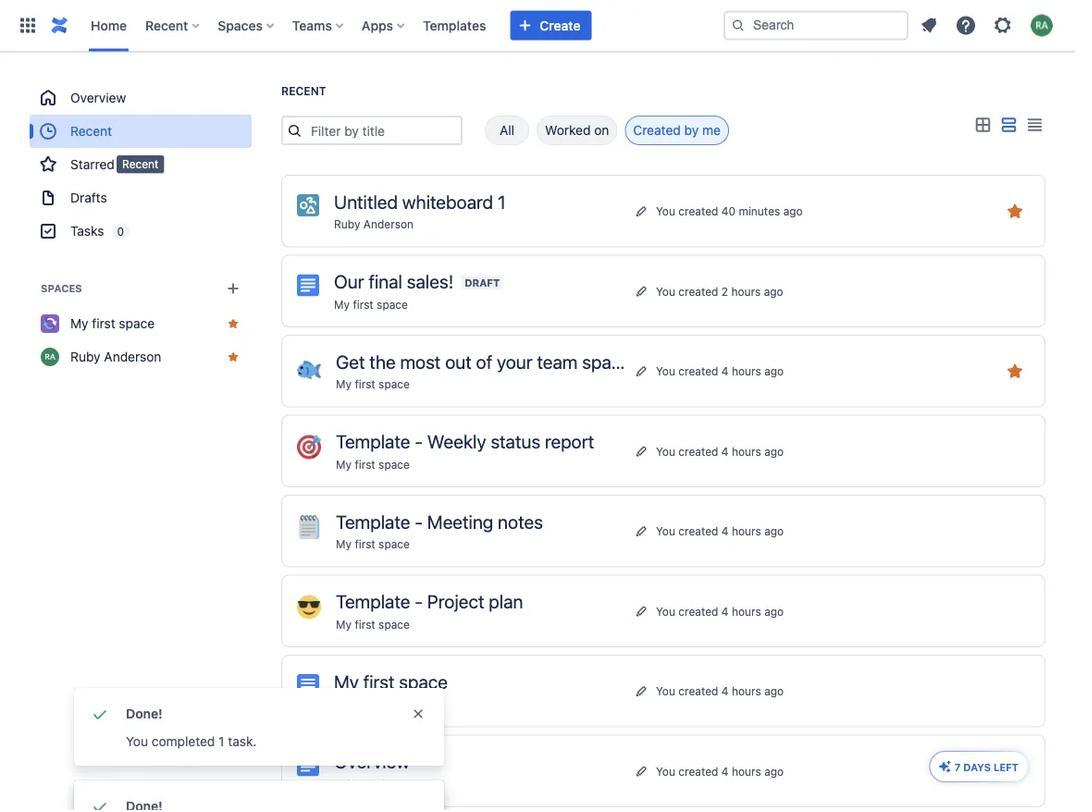 Task type: vqa. For each thing, say whether or not it's contained in the screenshot.
Ruby Anderson
yes



Task type: describe. For each thing, give the bounding box(es) containing it.
ago for template - meeting notes
[[765, 525, 784, 538]]

created for template - project plan
[[679, 605, 719, 618]]

ruby anderson link for untitled
[[334, 218, 414, 231]]

40
[[722, 205, 736, 218]]

task.
[[228, 734, 257, 750]]

done!
[[126, 707, 163, 722]]

global element
[[11, 0, 720, 51]]

templates
[[423, 18, 486, 33]]

star image
[[1004, 761, 1026, 783]]

teams
[[292, 18, 332, 33]]

tab list containing all
[[463, 116, 729, 145]]

4 for get the most out of your team space
[[722, 365, 729, 378]]

our
[[334, 271, 364, 292]]

overview for overview
[[70, 90, 126, 106]]

hours for get the most out of your team space
[[732, 365, 762, 378]]

create button
[[510, 11, 592, 40]]

hours for overview
[[732, 765, 762, 778]]

my first space link for template - weekly status report
[[336, 458, 410, 471]]

create a space image
[[222, 278, 244, 300]]

you created 4 hours ago for template - project plan
[[656, 605, 784, 618]]

unstar image
[[1004, 360, 1026, 382]]

anderson inside untitled whiteboard 1 ruby anderson
[[364, 218, 414, 231]]

drafts link
[[30, 181, 252, 215]]

ruby inside untitled whiteboard 1 ruby anderson
[[334, 218, 361, 231]]

home link
[[85, 11, 132, 40]]

notification icon image
[[918, 14, 940, 37]]

first inside template - meeting notes my first space
[[355, 538, 376, 551]]

whiteboard
[[402, 191, 493, 212]]

by
[[684, 123, 699, 138]]

space right 'team'
[[582, 351, 631, 373]]

ruby inside overview ruby anderson
[[334, 778, 361, 791]]

you for my first space
[[656, 685, 676, 698]]

minutes
[[739, 205, 780, 218]]

unstar image
[[1004, 200, 1026, 222]]

space left dismiss image
[[377, 698, 408, 711]]

template for template - meeting notes
[[336, 511, 410, 533]]

created for template - weekly status report
[[679, 445, 719, 458]]

tasks
[[70, 224, 104, 239]]

spaces button
[[212, 11, 281, 40]]

my first space link for template - meeting notes
[[336, 538, 410, 551]]

confluence image
[[48, 14, 70, 37]]

my inside template - weekly status report my first space
[[336, 458, 352, 471]]

Filter by title field
[[305, 118, 461, 143]]

1 vertical spatial ruby
[[70, 349, 101, 365]]

you for untitled whiteboard 1
[[656, 205, 676, 218]]

2
[[722, 285, 728, 298]]

1 for whiteboard
[[498, 191, 506, 212]]

hours for template - weekly status report
[[732, 445, 762, 458]]

weekly
[[427, 431, 486, 453]]

report
[[545, 431, 594, 453]]

first inside the get the most out of your team space my first space
[[355, 378, 376, 391]]

ago for get the most out of your team space
[[765, 365, 784, 378]]

success image
[[89, 703, 111, 726]]

all
[[500, 123, 515, 138]]

premium icon image
[[938, 760, 953, 775]]

created for template - meeting notes
[[679, 525, 719, 538]]

space inside template - project plan my first space
[[379, 618, 410, 631]]

the
[[370, 351, 396, 373]]

notes
[[498, 511, 543, 533]]

first inside template - weekly status report my first space
[[355, 458, 376, 471]]

whiteboard image
[[297, 194, 319, 217]]

my inside template - project plan my first space
[[336, 618, 352, 631]]

draft
[[465, 277, 500, 289]]

4 for overview
[[722, 765, 729, 778]]

get the most out of your team space my first space
[[336, 351, 631, 391]]

days
[[964, 762, 991, 774]]

first inside template - project plan my first space
[[355, 618, 376, 631]]

1 vertical spatial ruby anderson link
[[30, 341, 252, 374]]

Search field
[[724, 11, 909, 40]]

1 vertical spatial spaces
[[41, 283, 82, 295]]

untitled whiteboard 1 ruby anderson
[[334, 191, 506, 231]]

apps
[[362, 18, 393, 33]]

template - project plan my first space
[[336, 591, 523, 631]]

space up dismiss image
[[399, 671, 448, 693]]

your profile and preferences image
[[1031, 14, 1053, 37]]

meeting
[[427, 511, 494, 533]]

ruby anderson link for overview
[[334, 778, 414, 791]]

sales!
[[407, 271, 454, 292]]

recent inside dropdown button
[[145, 18, 188, 33]]

of
[[476, 351, 493, 373]]

space down the
[[379, 378, 410, 391]]

page image for you created 2 hours ago
[[297, 274, 319, 297]]

hours for template - project plan
[[732, 605, 762, 618]]

worked on
[[545, 123, 609, 138]]

2 created from the top
[[679, 285, 719, 298]]

banner containing home
[[0, 0, 1075, 52]]

appswitcher icon image
[[17, 14, 39, 37]]

template for template - project plan
[[336, 591, 410, 613]]

ago for overview
[[765, 765, 784, 778]]

you for overview
[[656, 765, 676, 778]]

:fish: image
[[297, 355, 321, 379]]

recent down teams
[[281, 85, 326, 98]]

ago for template - weekly status report
[[765, 445, 784, 458]]

7 days left button
[[931, 752, 1028, 782]]

unstar this space image for my first space
[[226, 317, 241, 331]]

you created 4 hours ago for my first space
[[656, 685, 784, 698]]

project
[[427, 591, 485, 613]]

home
[[91, 18, 127, 33]]

page image
[[297, 755, 319, 777]]

edit image
[[915, 761, 938, 783]]

dismiss image
[[411, 707, 426, 722]]

- for meeting
[[415, 511, 423, 533]]



Task type: locate. For each thing, give the bounding box(es) containing it.
4 created from the top
[[679, 445, 719, 458]]

template left the project
[[336, 591, 410, 613]]

7 created from the top
[[679, 685, 719, 698]]

anderson inside overview ruby anderson
[[364, 778, 414, 791]]

4 for template - meeting notes
[[722, 525, 729, 538]]

space inside template - weekly status report my first space
[[379, 458, 410, 471]]

0 vertical spatial unstar this space image
[[226, 317, 241, 331]]

0 vertical spatial spaces
[[218, 18, 263, 33]]

:fish: image
[[297, 355, 321, 379]]

cards image
[[972, 114, 994, 136]]

0 vertical spatial ruby anderson link
[[334, 218, 414, 231]]

0 vertical spatial overview
[[70, 90, 126, 106]]

1 vertical spatial 1
[[219, 734, 224, 750]]

1 created from the top
[[679, 205, 719, 218]]

1 page image from the top
[[297, 274, 319, 297]]

7 hours from the top
[[732, 765, 762, 778]]

you
[[656, 205, 676, 218], [656, 285, 676, 298], [656, 365, 676, 378], [656, 445, 676, 458], [656, 525, 676, 538], [656, 605, 676, 618], [656, 685, 676, 698], [126, 734, 148, 750], [656, 765, 676, 778]]

3 created from the top
[[679, 365, 719, 378]]

1 vertical spatial overview
[[334, 751, 410, 773]]

most
[[400, 351, 441, 373]]

recent link
[[30, 115, 252, 148]]

space up my first space my first space
[[379, 618, 410, 631]]

4 hours from the top
[[732, 525, 762, 538]]

ruby anderson
[[70, 349, 161, 365]]

overview inside overview ruby anderson
[[334, 751, 410, 773]]

group
[[30, 81, 252, 248]]

completed
[[152, 734, 215, 750]]

success image
[[89, 796, 111, 811], [89, 796, 111, 811]]

6 4 from the top
[[722, 765, 729, 778]]

your
[[497, 351, 533, 373]]

untitled
[[334, 191, 398, 212]]

2 4 from the top
[[722, 445, 729, 458]]

:notepad_spiral: image
[[297, 516, 321, 540], [297, 516, 321, 540]]

1 for completed
[[219, 734, 224, 750]]

0 vertical spatial 1
[[498, 191, 506, 212]]

unstar this space image inside "ruby anderson" link
[[226, 350, 241, 365]]

created for get the most out of your team space
[[679, 365, 719, 378]]

5 created from the top
[[679, 525, 719, 538]]

help icon image
[[955, 14, 977, 37]]

1 template from the top
[[336, 431, 410, 453]]

me
[[702, 123, 721, 138]]

template
[[336, 431, 410, 453], [336, 511, 410, 533], [336, 591, 410, 613]]

- left the project
[[415, 591, 423, 613]]

1 unstar this space image from the top
[[226, 317, 241, 331]]

0 horizontal spatial my first space
[[70, 316, 155, 331]]

worked
[[545, 123, 591, 138]]

teams button
[[287, 11, 351, 40]]

7
[[955, 762, 961, 774]]

hours
[[732, 285, 761, 298], [732, 365, 762, 378], [732, 445, 762, 458], [732, 525, 762, 538], [732, 605, 762, 618], [732, 685, 762, 698], [732, 765, 762, 778]]

you completed 1 task.
[[126, 734, 257, 750]]

- inside template - weekly status report my first space
[[415, 431, 423, 453]]

1 hours from the top
[[732, 285, 761, 298]]

my first space my first space
[[334, 671, 448, 711]]

- left weekly
[[415, 431, 423, 453]]

page image
[[297, 274, 319, 297], [297, 675, 319, 697]]

3 template from the top
[[336, 591, 410, 613]]

all button
[[485, 116, 529, 145]]

you for template - project plan
[[656, 605, 676, 618]]

ruby anderson link
[[334, 218, 414, 231], [30, 341, 252, 374], [334, 778, 414, 791]]

page image up page image
[[297, 675, 319, 697]]

4 for template - project plan
[[722, 605, 729, 618]]

template - weekly status report my first space
[[336, 431, 594, 471]]

2 - from the top
[[415, 511, 423, 533]]

0 vertical spatial ruby
[[334, 218, 361, 231]]

anderson
[[364, 218, 414, 231], [104, 349, 161, 365], [364, 778, 414, 791]]

2 vertical spatial ruby anderson link
[[334, 778, 414, 791]]

5 hours from the top
[[732, 605, 762, 618]]

created for my first space
[[679, 685, 719, 698]]

template left meeting
[[336, 511, 410, 533]]

starred
[[70, 157, 115, 172]]

1 vertical spatial page image
[[297, 675, 319, 697]]

search image
[[731, 18, 746, 33]]

2 vertical spatial template
[[336, 591, 410, 613]]

our final sales!
[[334, 271, 454, 292]]

- for project
[[415, 591, 423, 613]]

overview inside group
[[70, 90, 126, 106]]

ruby
[[334, 218, 361, 231], [70, 349, 101, 365], [334, 778, 361, 791]]

list image
[[998, 114, 1020, 136]]

my inside template - meeting notes my first space
[[336, 538, 352, 551]]

my first space link for template - project plan
[[336, 618, 410, 631]]

worked on button
[[537, 116, 618, 145]]

4 you created 4 hours ago from the top
[[656, 605, 784, 618]]

overview for overview ruby anderson
[[334, 751, 410, 773]]

tab list
[[463, 116, 729, 145]]

you created 2 hours ago
[[656, 285, 784, 298]]

recent
[[145, 18, 188, 33], [281, 85, 326, 98], [70, 124, 112, 139], [122, 158, 159, 171]]

1 vertical spatial my first space
[[70, 316, 155, 331]]

-
[[415, 431, 423, 453], [415, 511, 423, 533], [415, 591, 423, 613]]

my first space link
[[334, 298, 408, 311], [30, 307, 252, 341], [336, 378, 410, 391], [336, 458, 410, 471], [336, 538, 410, 551], [336, 618, 410, 631]]

space down our final sales!
[[377, 298, 408, 311]]

recent up starred
[[70, 124, 112, 139]]

3 - from the top
[[415, 591, 423, 613]]

1 vertical spatial -
[[415, 511, 423, 533]]

created by me
[[633, 123, 721, 138]]

starred link
[[30, 148, 252, 181]]

1 vertical spatial anderson
[[104, 349, 161, 365]]

1 vertical spatial unstar this space image
[[226, 350, 241, 365]]

compact list image
[[1024, 114, 1046, 136]]

team
[[537, 351, 578, 373]]

template - meeting notes my first space
[[336, 511, 543, 551]]

created
[[679, 205, 719, 218], [679, 285, 719, 298], [679, 365, 719, 378], [679, 445, 719, 458], [679, 525, 719, 538], [679, 605, 719, 618], [679, 685, 719, 698], [679, 765, 719, 778]]

you created 4 hours ago for get the most out of your team space
[[656, 365, 784, 378]]

recent inside group
[[70, 124, 112, 139]]

my inside the get the most out of your team space my first space
[[336, 378, 352, 391]]

overview
[[70, 90, 126, 106], [334, 751, 410, 773]]

template down the
[[336, 431, 410, 453]]

4 for my first space
[[722, 685, 729, 698]]

group containing overview
[[30, 81, 252, 248]]

overview ruby anderson
[[334, 751, 414, 791]]

2 page image from the top
[[297, 675, 319, 697]]

1 horizontal spatial my first space
[[334, 298, 408, 311]]

0 vertical spatial page image
[[297, 274, 319, 297]]

0 vertical spatial template
[[336, 431, 410, 453]]

template inside template - weekly status report my first space
[[336, 431, 410, 453]]

5 4 from the top
[[722, 685, 729, 698]]

my first space link for get the most out of your team space
[[336, 378, 410, 391]]

ago for template - project plan
[[765, 605, 784, 618]]

3 4 from the top
[[722, 525, 729, 538]]

confluence image
[[48, 14, 70, 37]]

you created 4 hours ago for template - meeting notes
[[656, 525, 784, 538]]

7 days left
[[955, 762, 1019, 774]]

2 hours from the top
[[732, 365, 762, 378]]

overview right page image
[[334, 751, 410, 773]]

recent right home
[[145, 18, 188, 33]]

ago
[[784, 205, 803, 218], [764, 285, 784, 298], [765, 365, 784, 378], [765, 445, 784, 458], [765, 525, 784, 538], [765, 605, 784, 618], [765, 685, 784, 698], [765, 765, 784, 778]]

settings icon image
[[992, 14, 1014, 37]]

unstar this space image
[[226, 317, 241, 331], [226, 350, 241, 365]]

1 horizontal spatial 1
[[498, 191, 506, 212]]

1 inside untitled whiteboard 1 ruby anderson
[[498, 191, 506, 212]]

hours for my first space
[[732, 685, 762, 698]]

first
[[353, 298, 374, 311], [92, 316, 115, 331], [355, 378, 376, 391], [355, 458, 376, 471], [355, 538, 376, 551], [355, 618, 376, 631], [364, 671, 395, 693], [353, 698, 374, 711]]

5 you created 4 hours ago from the top
[[656, 685, 784, 698]]

1
[[498, 191, 506, 212], [219, 734, 224, 750]]

space up template - project plan my first space
[[379, 538, 410, 551]]

6 hours from the top
[[732, 685, 762, 698]]

you created 4 hours ago for overview
[[656, 765, 784, 778]]

space up 'ruby anderson'
[[119, 316, 155, 331]]

created for overview
[[679, 765, 719, 778]]

6 created from the top
[[679, 605, 719, 618]]

1 horizontal spatial spaces
[[218, 18, 263, 33]]

:dart: image
[[297, 435, 321, 460], [297, 435, 321, 460]]

1 4 from the top
[[722, 365, 729, 378]]

out
[[445, 351, 472, 373]]

overview up recent link
[[70, 90, 126, 106]]

spaces
[[218, 18, 263, 33], [41, 283, 82, 295]]

space inside template - meeting notes my first space
[[379, 538, 410, 551]]

3 hours from the top
[[732, 445, 762, 458]]

you for get the most out of your team space
[[656, 365, 676, 378]]

2 vertical spatial ruby
[[334, 778, 361, 791]]

1 you created 4 hours ago from the top
[[656, 365, 784, 378]]

create
[[540, 18, 581, 33]]

space up template - meeting notes my first space
[[379, 458, 410, 471]]

overview link
[[30, 81, 252, 115]]

2 vertical spatial -
[[415, 591, 423, 613]]

2 unstar this space image from the top
[[226, 350, 241, 365]]

space
[[377, 298, 408, 311], [119, 316, 155, 331], [582, 351, 631, 373], [379, 378, 410, 391], [379, 458, 410, 471], [379, 538, 410, 551], [379, 618, 410, 631], [399, 671, 448, 693], [377, 698, 408, 711]]

my first space down final
[[334, 298, 408, 311]]

1 vertical spatial template
[[336, 511, 410, 533]]

you for template - weekly status report
[[656, 445, 676, 458]]

you for template - meeting notes
[[656, 525, 676, 538]]

hours for template - meeting notes
[[732, 525, 762, 538]]

6 you created 4 hours ago from the top
[[656, 765, 784, 778]]

you created 40 minutes ago
[[656, 205, 803, 218]]

created for untitled whiteboard 1
[[679, 205, 719, 218]]

spaces right recent dropdown button
[[218, 18, 263, 33]]

4
[[722, 365, 729, 378], [722, 445, 729, 458], [722, 525, 729, 538], [722, 605, 729, 618], [722, 685, 729, 698], [722, 765, 729, 778]]

you created 4 hours ago
[[656, 365, 784, 378], [656, 445, 784, 458], [656, 525, 784, 538], [656, 605, 784, 618], [656, 685, 784, 698], [656, 765, 784, 778]]

- inside template - project plan my first space
[[415, 591, 423, 613]]

8 created from the top
[[679, 765, 719, 778]]

page image for you created 4 hours ago
[[297, 675, 319, 697]]

1 right whiteboard
[[498, 191, 506, 212]]

4 4 from the top
[[722, 605, 729, 618]]

status
[[491, 431, 541, 453]]

page image left our
[[297, 274, 319, 297]]

0 vertical spatial anderson
[[364, 218, 414, 231]]

final
[[369, 271, 403, 292]]

unstar this space image for ruby anderson
[[226, 350, 241, 365]]

2 vertical spatial anderson
[[364, 778, 414, 791]]

0 vertical spatial -
[[415, 431, 423, 453]]

my first space up 'ruby anderson'
[[70, 316, 155, 331]]

- left meeting
[[415, 511, 423, 533]]

0 horizontal spatial overview
[[70, 90, 126, 106]]

created by me button
[[625, 116, 729, 145]]

template inside template - meeting notes my first space
[[336, 511, 410, 533]]

left
[[994, 762, 1019, 774]]

- inside template - meeting notes my first space
[[415, 511, 423, 533]]

4 for template - weekly status report
[[722, 445, 729, 458]]

plan
[[489, 591, 523, 613]]

0 horizontal spatial spaces
[[41, 283, 82, 295]]

:sunglasses: image
[[297, 596, 321, 620], [297, 596, 321, 620]]

2 template from the top
[[336, 511, 410, 533]]

3 you created 4 hours ago from the top
[[656, 525, 784, 538]]

banner
[[0, 0, 1075, 52]]

0
[[117, 225, 124, 238]]

- for weekly
[[415, 431, 423, 453]]

1 horizontal spatial overview
[[334, 751, 410, 773]]

created
[[633, 123, 681, 138]]

2 you created 4 hours ago from the top
[[656, 445, 784, 458]]

recent down recent link
[[122, 158, 159, 171]]

get
[[336, 351, 365, 373]]

on
[[594, 123, 609, 138]]

ago for untitled whiteboard 1
[[784, 205, 803, 218]]

spaces inside popup button
[[218, 18, 263, 33]]

recent button
[[140, 11, 207, 40]]

spaces down tasks
[[41, 283, 82, 295]]

0 horizontal spatial 1
[[219, 734, 224, 750]]

my
[[334, 298, 350, 311], [70, 316, 88, 331], [336, 378, 352, 391], [336, 458, 352, 471], [336, 538, 352, 551], [336, 618, 352, 631], [334, 671, 359, 693], [334, 698, 350, 711]]

drafts
[[70, 190, 107, 205]]

1 left task.
[[219, 734, 224, 750]]

apps button
[[356, 11, 412, 40]]

1 - from the top
[[415, 431, 423, 453]]

template for template - weekly status report
[[336, 431, 410, 453]]

0 vertical spatial my first space
[[334, 298, 408, 311]]

ago for my first space
[[765, 685, 784, 698]]

template inside template - project plan my first space
[[336, 591, 410, 613]]

templates link
[[417, 11, 492, 40]]

you created 4 hours ago for template - weekly status report
[[656, 445, 784, 458]]

my first space
[[334, 298, 408, 311], [70, 316, 155, 331]]



